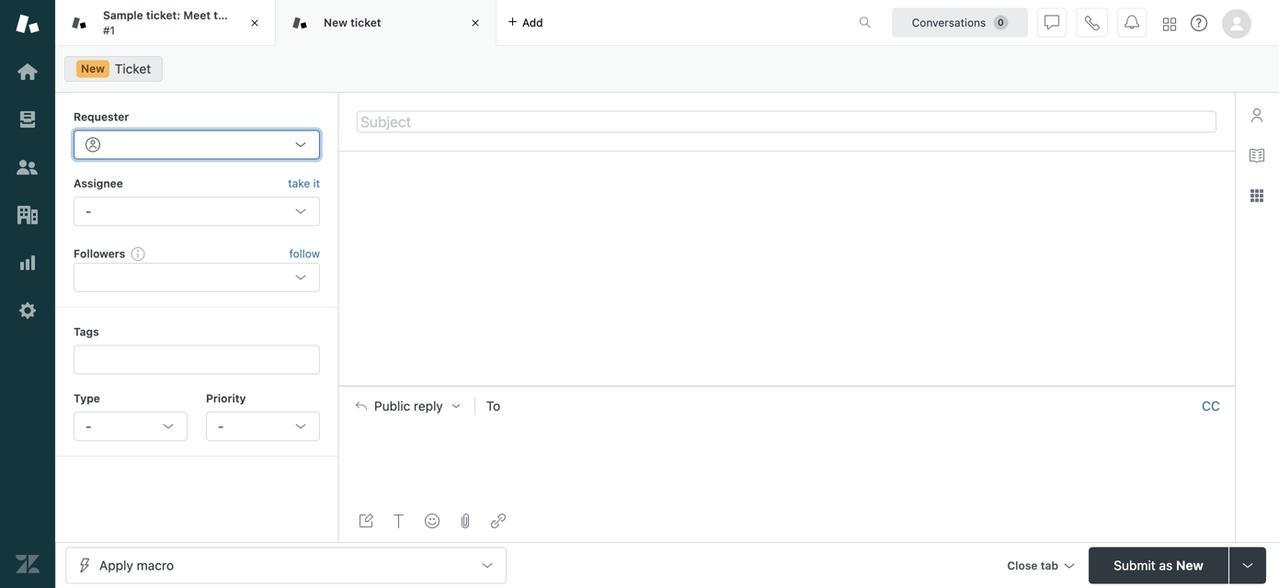 Task type: describe. For each thing, give the bounding box(es) containing it.
requester element
[[74, 130, 320, 159]]

to
[[486, 399, 501, 414]]

button displays agent's chat status as invisible. image
[[1045, 15, 1059, 30]]

secondary element
[[55, 51, 1279, 87]]

customers image
[[16, 155, 40, 179]]

conversations
[[912, 16, 986, 29]]

type
[[74, 392, 100, 405]]

2 vertical spatial new
[[1176, 558, 1204, 573]]

it
[[313, 177, 320, 190]]

get started image
[[16, 60, 40, 84]]

submit
[[1114, 558, 1156, 573]]

new for new ticket
[[324, 16, 348, 29]]

requester
[[74, 110, 129, 123]]

follow button
[[289, 246, 320, 262]]

reply
[[414, 399, 443, 414]]

sample ticket: meet the ticket #1
[[103, 9, 265, 37]]

new ticket tab
[[276, 0, 497, 46]]

meet
[[183, 9, 211, 22]]

sample
[[103, 9, 143, 22]]

displays possible ticket submission types image
[[1241, 559, 1255, 573]]

priority
[[206, 392, 246, 405]]

apps image
[[1250, 189, 1265, 203]]

apply
[[99, 558, 133, 573]]

close image inside new ticket tab
[[466, 14, 485, 32]]

views image
[[16, 108, 40, 132]]

new ticket
[[324, 16, 381, 29]]

Subject field
[[357, 111, 1217, 133]]

public
[[374, 399, 410, 414]]

tags element
[[74, 345, 320, 375]]

public reply
[[374, 399, 443, 414]]

notifications image
[[1125, 15, 1140, 30]]

tags
[[74, 326, 99, 339]]

tabs tab list
[[55, 0, 840, 46]]

1 close image from the left
[[246, 14, 264, 32]]

zendesk support image
[[16, 12, 40, 36]]

follow
[[289, 247, 320, 260]]

tab
[[1041, 560, 1059, 573]]

add attachment image
[[458, 514, 473, 529]]

customer context image
[[1250, 108, 1265, 122]]



Task type: vqa. For each thing, say whether or not it's contained in the screenshot.
Miso: to the top
no



Task type: locate. For each thing, give the bounding box(es) containing it.
1 horizontal spatial ticket
[[351, 16, 381, 29]]

new for new
[[81, 62, 105, 75]]

0 horizontal spatial - button
[[74, 412, 188, 441]]

0 horizontal spatial new
[[81, 62, 105, 75]]

assignee
[[74, 177, 123, 190]]

cc
[[1202, 399, 1220, 414]]

cc button
[[1202, 398, 1220, 415]]

- button down priority
[[206, 412, 320, 441]]

followers element
[[74, 263, 320, 293]]

0 horizontal spatial ticket
[[234, 9, 265, 22]]

info on adding followers image
[[131, 246, 146, 261]]

close
[[1007, 560, 1038, 573]]

as
[[1159, 558, 1173, 573]]

-
[[86, 204, 91, 219], [86, 419, 91, 434], [218, 419, 224, 434]]

tab
[[55, 0, 276, 46]]

followers
[[74, 247, 125, 260]]

1 - button from the left
[[74, 412, 188, 441]]

ticket
[[115, 61, 151, 76]]

zendesk products image
[[1163, 18, 1176, 31]]

format text image
[[392, 514, 407, 529]]

insert emojis image
[[425, 514, 440, 529]]

ticket inside tab
[[351, 16, 381, 29]]

the
[[214, 9, 231, 22]]

reporting image
[[16, 251, 40, 275]]

add
[[522, 16, 543, 29]]

- for priority
[[218, 419, 224, 434]]

#1
[[103, 24, 115, 37]]

- down priority
[[218, 419, 224, 434]]

zendesk image
[[16, 553, 40, 577]]

public reply button
[[339, 387, 474, 426]]

admin image
[[16, 299, 40, 323]]

0 horizontal spatial close image
[[246, 14, 264, 32]]

2 close image from the left
[[466, 14, 485, 32]]

new inside secondary element
[[81, 62, 105, 75]]

- inside assignee element
[[86, 204, 91, 219]]

close image left add popup button
[[466, 14, 485, 32]]

- down type
[[86, 419, 91, 434]]

new inside tab
[[324, 16, 348, 29]]

ticket inside sample ticket: meet the ticket #1
[[234, 9, 265, 22]]

new
[[324, 16, 348, 29], [81, 62, 105, 75], [1176, 558, 1204, 573]]

add button
[[497, 0, 554, 45]]

submit as new
[[1114, 558, 1204, 573]]

- button for priority
[[206, 412, 320, 441]]

get help image
[[1191, 15, 1208, 31]]

take it button
[[288, 174, 320, 193]]

2 - button from the left
[[206, 412, 320, 441]]

- for type
[[86, 419, 91, 434]]

close tab
[[1007, 560, 1059, 573]]

- button
[[74, 412, 188, 441], [206, 412, 320, 441]]

ticket
[[234, 9, 265, 22], [351, 16, 381, 29]]

macro
[[137, 558, 174, 573]]

take it
[[288, 177, 320, 190]]

conversations button
[[892, 8, 1028, 37]]

organizations image
[[16, 203, 40, 227]]

- button down type
[[74, 412, 188, 441]]

1 vertical spatial new
[[81, 62, 105, 75]]

assignee element
[[74, 197, 320, 226]]

1 horizontal spatial new
[[324, 16, 348, 29]]

close image right the
[[246, 14, 264, 32]]

knowledge image
[[1250, 148, 1265, 163]]

ticket:
[[146, 9, 180, 22]]

- down assignee on the left
[[86, 204, 91, 219]]

minimize composer image
[[779, 379, 794, 394]]

add link (cmd k) image
[[491, 514, 506, 529]]

1 horizontal spatial close image
[[466, 14, 485, 32]]

- button for type
[[74, 412, 188, 441]]

close image
[[246, 14, 264, 32], [466, 14, 485, 32]]

apply macro
[[99, 558, 174, 573]]

tab containing sample ticket: meet the ticket
[[55, 0, 276, 46]]

close tab button
[[999, 548, 1082, 587]]

2 horizontal spatial new
[[1176, 558, 1204, 573]]

draft mode image
[[359, 514, 373, 529]]

1 horizontal spatial - button
[[206, 412, 320, 441]]

0 vertical spatial new
[[324, 16, 348, 29]]

main element
[[0, 0, 55, 589]]

take
[[288, 177, 310, 190]]



